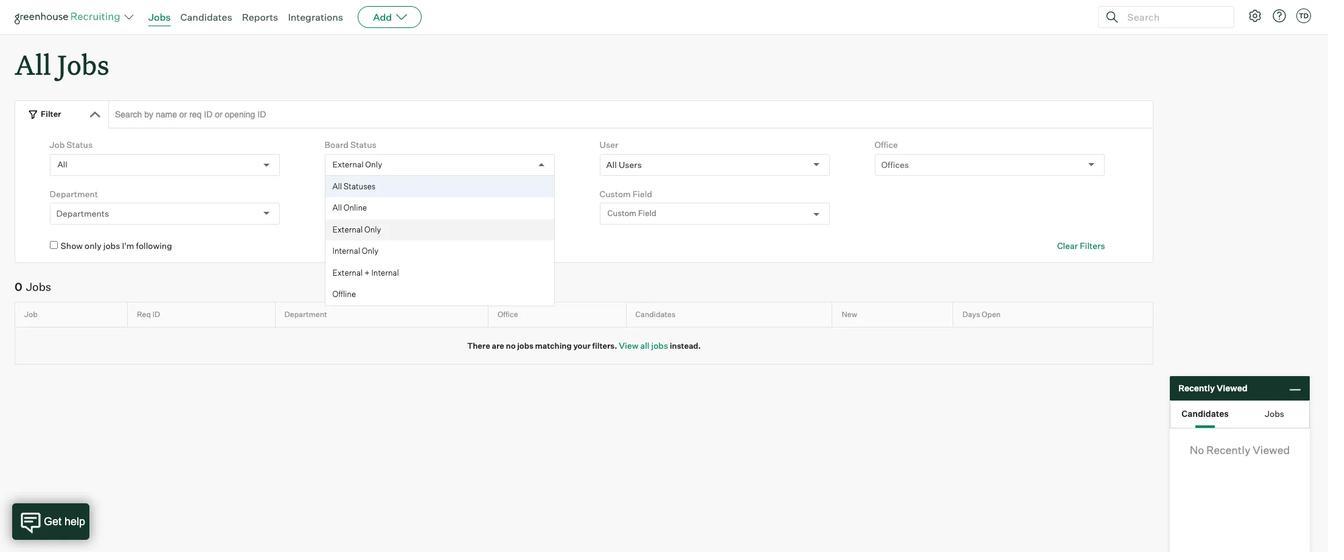 Task type: locate. For each thing, give the bounding box(es) containing it.
1 vertical spatial field
[[638, 208, 657, 218]]

integrations link
[[288, 11, 343, 23]]

1 horizontal spatial only
[[360, 241, 377, 251]]

job status
[[50, 140, 93, 150]]

2 show from the left
[[336, 241, 358, 251]]

viewed
[[1217, 383, 1248, 393], [1253, 443, 1291, 457]]

1 vertical spatial custom field
[[608, 208, 657, 218]]

instead.
[[670, 341, 701, 350]]

0 vertical spatial viewed
[[1217, 383, 1248, 393]]

1 only from the left
[[85, 241, 102, 251]]

0 horizontal spatial office
[[498, 310, 518, 319]]

following
[[136, 241, 172, 251]]

0 vertical spatial custom
[[600, 189, 631, 199]]

all
[[15, 46, 51, 82], [607, 159, 617, 170], [58, 159, 67, 169], [333, 181, 342, 191], [333, 203, 342, 213]]

2 vertical spatial candidates
[[1182, 408, 1229, 418]]

0 vertical spatial department
[[50, 189, 98, 199]]

0 vertical spatial external only
[[333, 159, 382, 169]]

clear filters
[[1058, 241, 1106, 251]]

0 horizontal spatial department
[[50, 189, 98, 199]]

show right show only template jobs option
[[336, 241, 358, 251]]

1 vertical spatial external only
[[333, 224, 381, 234]]

candidates down recently viewed
[[1182, 408, 1229, 418]]

internal
[[333, 246, 360, 256], [372, 268, 399, 277]]

candidates right jobs link
[[180, 11, 232, 23]]

0
[[15, 280, 22, 293]]

all left statuses
[[333, 181, 342, 191]]

1 horizontal spatial viewed
[[1253, 443, 1291, 457]]

td
[[1299, 12, 1309, 20]]

external only up internal only
[[333, 224, 381, 234]]

all down role
[[333, 203, 342, 213]]

2 external from the top
[[333, 224, 363, 234]]

there are no jobs matching your filters. view all jobs instead.
[[467, 340, 701, 350]]

status
[[67, 140, 93, 150], [351, 140, 377, 150]]

clear
[[1058, 241, 1079, 251]]

jobs up no recently viewed at the right bottom
[[1265, 408, 1285, 418]]

jobs right no
[[517, 341, 534, 350]]

internal right +
[[372, 268, 399, 277]]

external only
[[333, 159, 382, 169], [333, 224, 381, 234]]

jobs link
[[149, 11, 171, 23]]

2 horizontal spatial candidates
[[1182, 408, 1229, 418]]

job down 0 jobs
[[24, 310, 38, 319]]

0 horizontal spatial show
[[61, 241, 83, 251]]

custom field
[[600, 189, 653, 199], [608, 208, 657, 218]]

jobs inside there are no jobs matching your filters. view all jobs instead.
[[517, 341, 534, 350]]

i'm
[[122, 241, 134, 251]]

matching
[[535, 341, 572, 350]]

1 vertical spatial internal
[[372, 268, 399, 277]]

1 external from the top
[[333, 159, 364, 169]]

department
[[50, 189, 98, 199], [285, 310, 327, 319]]

3 external from the top
[[333, 268, 363, 277]]

all for all
[[58, 159, 67, 169]]

custom field down all users
[[600, 189, 653, 199]]

0 horizontal spatial candidates
[[180, 11, 232, 23]]

jobs left 'candidates' link
[[149, 11, 171, 23]]

all down job status
[[58, 159, 67, 169]]

0 vertical spatial job
[[50, 140, 65, 150]]

2 only from the left
[[360, 241, 377, 251]]

tab list containing candidates
[[1171, 401, 1310, 428]]

integrations
[[288, 11, 343, 23]]

filters.
[[593, 341, 618, 350]]

all statuses
[[333, 181, 376, 191]]

all users option
[[607, 159, 642, 170]]

only up +
[[362, 246, 379, 256]]

0 horizontal spatial only
[[85, 241, 102, 251]]

office up offices
[[875, 140, 898, 150]]

are
[[492, 341, 505, 350]]

1 horizontal spatial status
[[351, 140, 377, 150]]

external left +
[[333, 268, 363, 277]]

filter
[[41, 109, 61, 119]]

1 horizontal spatial show
[[336, 241, 358, 251]]

new
[[842, 310, 858, 319]]

internal only
[[333, 246, 379, 256]]

recently
[[1179, 383, 1216, 393], [1207, 443, 1251, 457]]

0 vertical spatial external
[[333, 159, 364, 169]]

your
[[574, 341, 591, 350]]

id
[[153, 310, 160, 319]]

0 horizontal spatial status
[[67, 140, 93, 150]]

candidates up all
[[636, 310, 676, 319]]

add
[[373, 11, 392, 23]]

1 vertical spatial custom
[[608, 208, 637, 218]]

internal up external + internal at the left
[[333, 246, 360, 256]]

offline
[[333, 289, 356, 299]]

1 vertical spatial department
[[285, 310, 327, 319]]

job for job
[[24, 310, 38, 319]]

users
[[619, 159, 642, 170]]

0 horizontal spatial internal
[[333, 246, 360, 256]]

jobs
[[103, 241, 120, 251], [416, 241, 433, 251], [652, 340, 668, 350], [517, 341, 534, 350]]

1 vertical spatial office
[[498, 310, 518, 319]]

custom
[[600, 189, 631, 199], [608, 208, 637, 218]]

show only template jobs
[[336, 241, 433, 251]]

jobs right 0
[[26, 280, 51, 293]]

2 status from the left
[[351, 140, 377, 150]]

all online
[[333, 203, 367, 213]]

2 vertical spatial external
[[333, 268, 363, 277]]

custom field down users
[[608, 208, 657, 218]]

only
[[365, 159, 382, 169], [365, 224, 381, 234], [362, 246, 379, 256]]

status for board status
[[351, 140, 377, 150]]

1 vertical spatial external
[[333, 224, 363, 234]]

tab list
[[1171, 401, 1310, 428]]

all
[[641, 340, 650, 350]]

all for all jobs
[[15, 46, 51, 82]]

all up "filter" at the top left of the page
[[15, 46, 51, 82]]

view
[[619, 340, 639, 350]]

candidates
[[180, 11, 232, 23], [636, 310, 676, 319], [1182, 408, 1229, 418]]

1 horizontal spatial job
[[50, 140, 65, 150]]

0 vertical spatial candidates
[[180, 11, 232, 23]]

job
[[50, 140, 65, 150], [24, 310, 38, 319]]

field
[[633, 189, 653, 199], [638, 208, 657, 218]]

1 horizontal spatial candidates
[[636, 310, 676, 319]]

only up show only template jobs
[[365, 224, 381, 234]]

1 horizontal spatial internal
[[372, 268, 399, 277]]

1 status from the left
[[67, 140, 93, 150]]

1 vertical spatial job
[[24, 310, 38, 319]]

only up statuses
[[365, 159, 382, 169]]

all left users
[[607, 159, 617, 170]]

recently viewed
[[1179, 383, 1248, 393]]

external down board status
[[333, 159, 364, 169]]

only
[[85, 241, 102, 251], [360, 241, 377, 251]]

only up +
[[360, 241, 377, 251]]

office up no
[[498, 310, 518, 319]]

candidates inside tab list
[[1182, 408, 1229, 418]]

show
[[61, 241, 83, 251], [336, 241, 358, 251]]

only down 'departments'
[[85, 241, 102, 251]]

external down all online
[[333, 224, 363, 234]]

open
[[982, 310, 1001, 319]]

office
[[875, 140, 898, 150], [498, 310, 518, 319]]

job down "filter" at the top left of the page
[[50, 140, 65, 150]]

0 horizontal spatial job
[[24, 310, 38, 319]]

1 horizontal spatial department
[[285, 310, 327, 319]]

offices
[[882, 159, 909, 170]]

1 show from the left
[[61, 241, 83, 251]]

jobs down greenhouse recruiting image
[[57, 46, 109, 82]]

all jobs
[[15, 46, 109, 82]]

board status
[[325, 140, 377, 150]]

1 vertical spatial candidates
[[636, 310, 676, 319]]

jobs
[[149, 11, 171, 23], [57, 46, 109, 82], [26, 280, 51, 293], [1265, 408, 1285, 418]]

external only down board status
[[333, 159, 382, 169]]

show right show only jobs i'm following option
[[61, 241, 83, 251]]

external
[[333, 159, 364, 169], [333, 224, 363, 234], [333, 268, 363, 277]]

0 vertical spatial office
[[875, 140, 898, 150]]



Task type: vqa. For each thing, say whether or not it's contained in the screenshot.
University
no



Task type: describe. For each thing, give the bounding box(es) containing it.
days open
[[963, 310, 1001, 319]]

statuses
[[344, 181, 376, 191]]

1 vertical spatial viewed
[[1253, 443, 1291, 457]]

1 vertical spatial recently
[[1207, 443, 1251, 457]]

add button
[[358, 6, 422, 28]]

0 vertical spatial custom field
[[600, 189, 653, 199]]

role
[[325, 189, 343, 199]]

user
[[600, 140, 619, 150]]

online
[[344, 203, 367, 213]]

jobs right all
[[652, 340, 668, 350]]

td button
[[1295, 6, 1314, 26]]

jobs right 'template'
[[416, 241, 433, 251]]

Search by name or req ID or opening ID text field
[[108, 101, 1154, 129]]

show only jobs i'm following
[[61, 241, 172, 251]]

0 vertical spatial field
[[633, 189, 653, 199]]

+
[[365, 268, 370, 277]]

external + internal
[[333, 268, 399, 277]]

configure image
[[1248, 9, 1263, 23]]

candidates link
[[180, 11, 232, 23]]

template
[[378, 241, 414, 251]]

Show only template jobs checkbox
[[325, 241, 333, 249]]

0 jobs
[[15, 280, 51, 293]]

req
[[137, 310, 151, 319]]

req id
[[137, 310, 160, 319]]

2 vertical spatial only
[[362, 246, 379, 256]]

board
[[325, 140, 349, 150]]

td button
[[1297, 9, 1312, 23]]

jobs inside tab list
[[1265, 408, 1285, 418]]

no recently viewed
[[1190, 443, 1291, 457]]

1 vertical spatial only
[[365, 224, 381, 234]]

all users
[[607, 159, 642, 170]]

all for all users
[[607, 159, 617, 170]]

job for job status
[[50, 140, 65, 150]]

jobs left i'm
[[103, 241, 120, 251]]

0 vertical spatial only
[[365, 159, 382, 169]]

days
[[963, 310, 981, 319]]

there
[[467, 341, 490, 350]]

0 horizontal spatial viewed
[[1217, 383, 1248, 393]]

departments
[[56, 208, 109, 219]]

view all jobs link
[[619, 340, 668, 350]]

1 horizontal spatial office
[[875, 140, 898, 150]]

filters
[[1080, 241, 1106, 251]]

Show only jobs I'm following checkbox
[[50, 241, 58, 249]]

reports
[[242, 11, 278, 23]]

clear filters link
[[1058, 240, 1106, 252]]

greenhouse recruiting image
[[15, 10, 124, 24]]

Search text field
[[1125, 8, 1223, 26]]

only for template
[[360, 241, 377, 251]]

all for all online
[[333, 203, 342, 213]]

0 vertical spatial internal
[[333, 246, 360, 256]]

show for show only template jobs
[[336, 241, 358, 251]]

all for all statuses
[[333, 181, 342, 191]]

1 external only from the top
[[333, 159, 382, 169]]

show for show only jobs i'm following
[[61, 241, 83, 251]]

reports link
[[242, 11, 278, 23]]

0 vertical spatial recently
[[1179, 383, 1216, 393]]

no
[[1190, 443, 1205, 457]]

2 external only from the top
[[333, 224, 381, 234]]

status for job status
[[67, 140, 93, 150]]

only for jobs
[[85, 241, 102, 251]]

no
[[506, 341, 516, 350]]



